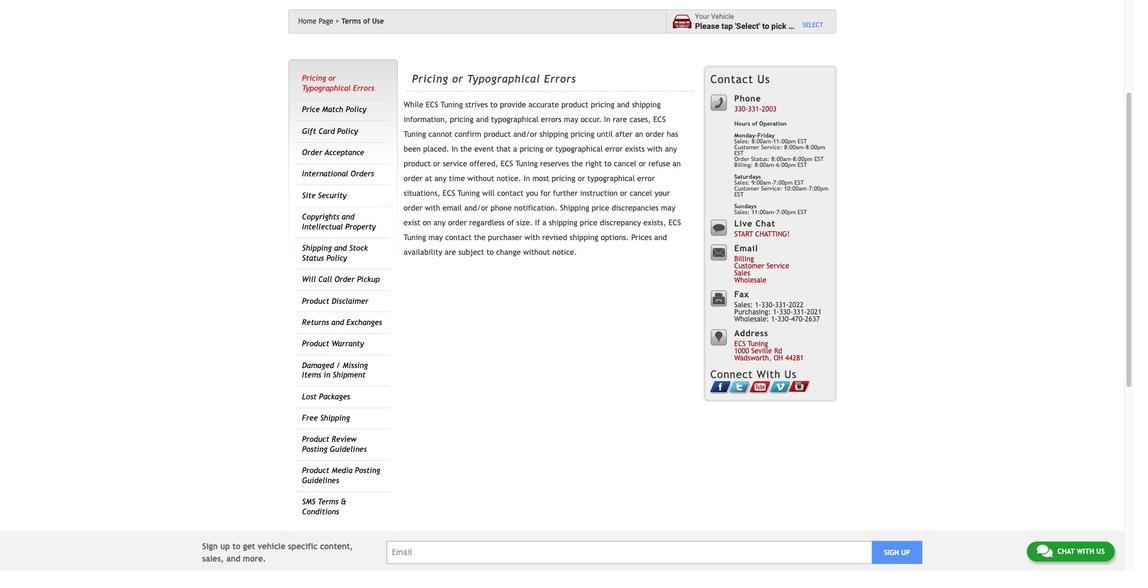 Task type: vqa. For each thing, say whether or not it's contained in the screenshot.
the much to the top
no



Task type: locate. For each thing, give the bounding box(es) containing it.
sign for sign up
[[885, 549, 900, 557]]

1 horizontal spatial us
[[785, 368, 797, 381]]

order left at
[[404, 174, 423, 183]]

while
[[404, 100, 424, 109]]

0 horizontal spatial terms
[[318, 498, 339, 507]]

cancel
[[614, 159, 637, 168], [630, 189, 653, 198]]

shipping up revised
[[549, 219, 578, 227]]

purchaser
[[488, 233, 523, 242]]

disclaimer
[[332, 297, 369, 306]]

1000
[[735, 347, 750, 356]]

lost packages link
[[302, 392, 350, 401]]

typographical up right at the right top of the page
[[556, 145, 603, 154]]

pricing or typographical errors up "price match policy"
[[302, 74, 375, 93]]

1 vertical spatial contact
[[445, 233, 472, 242]]

1 vertical spatial vehicle
[[258, 542, 286, 551]]

any
[[665, 145, 677, 154], [435, 174, 447, 183], [434, 219, 446, 227]]

or
[[452, 72, 464, 85], [329, 74, 336, 83], [546, 145, 553, 154], [433, 159, 441, 168], [639, 159, 646, 168], [578, 174, 585, 183], [620, 189, 628, 198]]

service: left 10:00am- on the top right of page
[[762, 185, 783, 192]]

Email email field
[[387, 542, 873, 565]]

product for product disclaimer
[[302, 297, 329, 306]]

terms
[[342, 17, 361, 25], [318, 498, 339, 507]]

shipping
[[560, 204, 590, 213], [302, 244, 332, 253], [320, 414, 350, 423]]

product down returns
[[302, 340, 329, 349]]

shipping and stock status policy
[[302, 244, 368, 263]]

with right comments image at the right bottom of the page
[[1077, 548, 1095, 556]]

product down been
[[404, 159, 431, 168]]

2 horizontal spatial may
[[661, 204, 676, 213]]

in left rare
[[604, 115, 611, 124]]

returns and exchanges link
[[302, 318, 382, 327]]

1 horizontal spatial sign
[[885, 549, 900, 557]]

2 horizontal spatial in
[[604, 115, 611, 124]]

vehicle right the pick
[[795, 21, 821, 30]]

policy for price match policy
[[346, 105, 367, 114]]

1 horizontal spatial errors
[[544, 72, 577, 85]]

sales: up live
[[735, 209, 750, 215]]

0 vertical spatial without
[[468, 174, 495, 183]]

monday-
[[735, 132, 758, 139]]

1 horizontal spatial of
[[507, 219, 514, 227]]

gift
[[302, 127, 316, 136]]

3 product from the top
[[302, 435, 329, 444]]

saturdays
[[735, 174, 761, 180]]

error down 'refuse' at the right top of page
[[638, 174, 655, 183]]

2 vertical spatial typographical
[[588, 174, 635, 183]]

or up reserves
[[546, 145, 553, 154]]

ecs right cases,
[[654, 115, 666, 124]]

may right errors
[[564, 115, 579, 124]]

errors up accurate
[[544, 72, 577, 85]]

0 vertical spatial posting
[[302, 445, 328, 454]]

with up 'refuse' at the right top of page
[[648, 145, 663, 154]]

policy for gift card policy
[[337, 127, 358, 136]]

&
[[341, 498, 347, 507]]

to left change
[[487, 248, 494, 257]]

1 horizontal spatial typographical
[[467, 72, 541, 85]]

shipping down errors
[[540, 130, 569, 139]]

of right "hours"
[[752, 120, 758, 127]]

1 vertical spatial a
[[513, 145, 518, 154]]

1 horizontal spatial 331-
[[775, 301, 789, 310]]

guidelines down "review"
[[330, 445, 367, 454]]

of inside hours of operation monday-friday sales: 8:00am-11:00pm est customer service: 8:00am-8:00pm est order status: 8:00am-8:00pm est billing: 8:00am-6:00pm est saturdays sales: 9:00am-7:00pm est customer service: 10:00am-7:00pm est sundays sales: 11:00am-7:00pm est
[[752, 120, 758, 127]]

0 vertical spatial terms
[[342, 17, 361, 25]]

email
[[735, 243, 759, 253]]

and/or down provide
[[514, 130, 538, 139]]

of left use
[[363, 17, 370, 25]]

sales: down billing:
[[735, 179, 750, 186]]

8:00pm right 11:00pm
[[806, 144, 826, 151]]

errors up the price match policy link
[[353, 84, 375, 93]]

product review posting guidelines
[[302, 435, 367, 454]]

0 vertical spatial guidelines
[[330, 445, 367, 454]]

in left most
[[524, 174, 530, 183]]

to right right at the right top of the page
[[605, 159, 612, 168]]

0 horizontal spatial product
[[404, 159, 431, 168]]

more.
[[243, 554, 266, 564]]

in up service
[[452, 145, 458, 154]]

a inside your vehicle please tap 'select' to pick a vehicle
[[789, 21, 793, 30]]

will
[[482, 189, 495, 198]]

0 vertical spatial service:
[[762, 144, 783, 151]]

policy right match in the top left of the page
[[346, 105, 367, 114]]

0 vertical spatial in
[[604, 115, 611, 124]]

sign inside button
[[885, 549, 900, 557]]

been
[[404, 145, 421, 154]]

order right call
[[335, 275, 355, 284]]

product left media
[[302, 467, 329, 476]]

without down revised
[[523, 248, 550, 257]]

oh
[[774, 355, 784, 363]]

0 vertical spatial typographical
[[491, 115, 539, 124]]

live chat start chatting!
[[735, 218, 790, 239]]

1 vertical spatial shipping
[[302, 244, 332, 253]]

3 sales: from the top
[[735, 209, 750, 215]]

1 horizontal spatial notice.
[[553, 248, 577, 257]]

0 vertical spatial policy
[[346, 105, 367, 114]]

connect
[[711, 368, 753, 381]]

sign inside the sign up to get vehicle specific content, sales, and more.
[[202, 542, 218, 551]]

2 horizontal spatial us
[[1097, 548, 1105, 556]]

1 vertical spatial guidelines
[[302, 476, 339, 485]]

error down until
[[606, 145, 623, 154]]

placed.
[[423, 145, 449, 154]]

up inside the sign up to get vehicle specific content, sales, and more.
[[220, 542, 230, 551]]

8:00pm down 11:00pm
[[793, 156, 813, 162]]

2 customer from the top
[[735, 185, 760, 192]]

rd
[[775, 347, 783, 356]]

phone 330-331-2003
[[735, 93, 777, 114]]

terms up conditions
[[318, 498, 339, 507]]

2 vertical spatial us
[[1097, 548, 1105, 556]]

330-
[[735, 105, 748, 114], [762, 301, 775, 310], [780, 308, 794, 317], [778, 316, 792, 324]]

1 horizontal spatial the
[[474, 233, 486, 242]]

2 horizontal spatial of
[[752, 120, 758, 127]]

guidelines inside product review posting guidelines
[[330, 445, 367, 454]]

2 vertical spatial may
[[429, 233, 443, 242]]

on
[[423, 219, 431, 227]]

an down cases,
[[635, 130, 644, 139]]

chat right comments image at the right bottom of the page
[[1058, 548, 1075, 556]]

2021
[[807, 308, 822, 317]]

2 vertical spatial the
[[474, 233, 486, 242]]

1 vertical spatial chat
[[1058, 548, 1075, 556]]

0 horizontal spatial up
[[220, 542, 230, 551]]

0 horizontal spatial us
[[758, 73, 771, 86]]

wholesale:
[[735, 316, 770, 324]]

0 horizontal spatial pricing or typographical errors
[[302, 74, 375, 93]]

1 service: from the top
[[762, 144, 783, 151]]

sign up button
[[873, 542, 923, 565]]

ecs right exists,
[[669, 219, 681, 227]]

1 horizontal spatial up
[[902, 549, 911, 557]]

3 customer from the top
[[735, 262, 765, 271]]

ecs
[[426, 100, 439, 109], [654, 115, 666, 124], [501, 159, 514, 168], [443, 189, 455, 198], [669, 219, 681, 227], [735, 340, 746, 349]]

tuning down address
[[748, 340, 769, 349]]

posting for product review posting guidelines
[[302, 445, 328, 454]]

of left "size."
[[507, 219, 514, 227]]

product inside "product media posting guidelines"
[[302, 467, 329, 476]]

0 vertical spatial may
[[564, 115, 579, 124]]

2 horizontal spatial the
[[572, 159, 583, 168]]

order acceptance
[[302, 148, 364, 157]]

pricing
[[412, 72, 449, 85], [302, 74, 326, 83]]

us inside chat with us link
[[1097, 548, 1105, 556]]

0 horizontal spatial posting
[[302, 445, 328, 454]]

if
[[535, 219, 540, 227]]

0 horizontal spatial of
[[363, 17, 370, 25]]

lost packages
[[302, 392, 350, 401]]

terms inside sms terms & conditions
[[318, 498, 339, 507]]

1 horizontal spatial and/or
[[514, 130, 538, 139]]

0 vertical spatial chat
[[756, 218, 776, 228]]

sundays
[[735, 203, 757, 210]]

shipping up status
[[302, 244, 332, 253]]

2 vertical spatial customer
[[735, 262, 765, 271]]

0 horizontal spatial error
[[606, 145, 623, 154]]

4 sales: from the top
[[735, 301, 753, 310]]

2 product from the top
[[302, 340, 329, 349]]

contact up 'are'
[[445, 233, 472, 242]]

tuning left strives
[[441, 100, 463, 109]]

330- up wholesale:
[[762, 301, 775, 310]]

1 horizontal spatial vehicle
[[795, 21, 821, 30]]

2 vertical spatial a
[[543, 219, 547, 227]]

confirm
[[455, 130, 482, 139]]

discrepancies
[[612, 204, 659, 213]]

vehicle up more.
[[258, 542, 286, 551]]

11:00am-
[[752, 209, 777, 215]]

pricing or typographical errors up strives
[[412, 72, 577, 85]]

1 horizontal spatial order
[[335, 275, 355, 284]]

terms right page
[[342, 17, 361, 25]]

subject
[[459, 248, 484, 257]]

hours
[[735, 120, 751, 127]]

4 product from the top
[[302, 467, 329, 476]]

product up returns
[[302, 297, 329, 306]]

0 vertical spatial notice.
[[497, 174, 522, 183]]

contact up phone
[[497, 189, 524, 198]]

to right strives
[[491, 100, 498, 109]]

1 horizontal spatial terms
[[342, 17, 361, 25]]

typographical down provide
[[491, 115, 539, 124]]

of for terms
[[363, 17, 370, 25]]

options.
[[601, 233, 629, 242]]

and inside shipping and stock status policy
[[334, 244, 347, 253]]

0 vertical spatial us
[[758, 73, 771, 86]]

0 vertical spatial customer
[[735, 144, 760, 151]]

1 vertical spatial without
[[523, 248, 550, 257]]

1 vertical spatial policy
[[337, 127, 358, 136]]

notice. down revised
[[553, 248, 577, 257]]

typographical up match in the top left of the page
[[302, 84, 351, 93]]

vehicle inside your vehicle please tap 'select' to pick a vehicle
[[795, 21, 821, 30]]

chatting!
[[756, 231, 790, 239]]

1 vertical spatial the
[[572, 159, 583, 168]]

to left the pick
[[763, 21, 770, 30]]

any right on
[[434, 219, 446, 227]]

ecs down address
[[735, 340, 746, 349]]

1 vertical spatial us
[[785, 368, 797, 381]]

1 vertical spatial service:
[[762, 185, 783, 192]]

330- down 2022
[[778, 316, 792, 324]]

may
[[564, 115, 579, 124], [661, 204, 676, 213], [429, 233, 443, 242]]

0 vertical spatial contact
[[497, 189, 524, 198]]

and up property
[[342, 213, 355, 222]]

us down '44281' at bottom right
[[785, 368, 797, 381]]

home
[[298, 17, 317, 25]]

1 vertical spatial product
[[484, 130, 511, 139]]

0 vertical spatial 8:00pm
[[806, 144, 826, 151]]

0 horizontal spatial notice.
[[497, 174, 522, 183]]

1 vertical spatial an
[[673, 159, 681, 168]]

or up confirm
[[452, 72, 464, 85]]

revised
[[543, 233, 568, 242]]

are
[[445, 248, 456, 257]]

2 sales: from the top
[[735, 179, 750, 186]]

price match policy link
[[302, 105, 367, 114]]

1 vertical spatial 8:00pm
[[793, 156, 813, 162]]

email billing customer service sales wholesale
[[735, 243, 790, 285]]

notice. down offered,
[[497, 174, 522, 183]]

lost
[[302, 392, 317, 401]]

1 product from the top
[[302, 297, 329, 306]]

330- down phone
[[735, 105, 748, 114]]

error
[[606, 145, 623, 154], [638, 174, 655, 183]]

strives
[[466, 100, 488, 109]]

9:00am-
[[752, 179, 774, 186]]

pricing or typographical errors link
[[302, 74, 375, 93]]

posting down free
[[302, 445, 328, 454]]

a right that
[[513, 145, 518, 154]]

and/or up regardless
[[465, 204, 489, 213]]

posting inside "product media posting guidelines"
[[355, 467, 381, 476]]

0 horizontal spatial vehicle
[[258, 542, 286, 551]]

product down free
[[302, 435, 329, 444]]

0 vertical spatial an
[[635, 130, 644, 139]]

typographical up provide
[[467, 72, 541, 85]]

chat down 11:00am-
[[756, 218, 776, 228]]

and
[[617, 100, 630, 109], [476, 115, 489, 124], [342, 213, 355, 222], [655, 233, 667, 242], [334, 244, 347, 253], [332, 318, 344, 327], [226, 554, 241, 564]]

0 horizontal spatial in
[[452, 145, 458, 154]]

pricing inside pricing or typographical errors
[[302, 74, 326, 83]]

typographical
[[491, 115, 539, 124], [556, 145, 603, 154], [588, 174, 635, 183]]

0 vertical spatial any
[[665, 145, 677, 154]]

330- left the 2637
[[780, 308, 794, 317]]

wholesale
[[735, 277, 767, 285]]

0 vertical spatial shipping
[[560, 204, 590, 213]]

sales: inside fax sales: 1-330-331-2022 purchasing: 1-330-331-2021 wholesale: 1-330-470-2637
[[735, 301, 753, 310]]

or up match in the top left of the page
[[329, 74, 336, 83]]

and/or
[[514, 130, 538, 139], [465, 204, 489, 213]]

0 horizontal spatial the
[[461, 145, 472, 154]]

0 horizontal spatial chat
[[756, 218, 776, 228]]

a
[[789, 21, 793, 30], [513, 145, 518, 154], [543, 219, 547, 227]]

errors
[[541, 115, 562, 124]]

that
[[497, 145, 511, 154]]

us for chat
[[1097, 548, 1105, 556]]

order inside hours of operation monday-friday sales: 8:00am-11:00pm est customer service: 8:00am-8:00pm est order status: 8:00am-8:00pm est billing: 8:00am-6:00pm est saturdays sales: 9:00am-7:00pm est customer service: 10:00am-7:00pm est sundays sales: 11:00am-7:00pm est
[[735, 156, 750, 162]]

order
[[646, 130, 665, 139], [404, 174, 423, 183], [404, 204, 423, 213], [448, 219, 467, 227]]

with
[[648, 145, 663, 154], [425, 204, 441, 213], [525, 233, 540, 242], [1077, 548, 1095, 556]]

cancel up discrepancies
[[630, 189, 653, 198]]

missing
[[343, 361, 368, 370]]

page
[[319, 17, 334, 25]]

acceptance
[[325, 148, 364, 157]]

0 horizontal spatial 331-
[[748, 105, 762, 114]]

sales: down "hours"
[[735, 138, 750, 145]]

your
[[655, 189, 670, 198]]

pricing or typographical errors
[[412, 72, 577, 85], [302, 74, 375, 93]]

1 horizontal spatial posting
[[355, 467, 381, 476]]

0 horizontal spatial may
[[429, 233, 443, 242]]

1 vertical spatial and/or
[[465, 204, 489, 213]]

pricing up price
[[302, 74, 326, 83]]

8:00pm
[[806, 144, 826, 151], [793, 156, 813, 162]]

1 horizontal spatial an
[[673, 159, 681, 168]]

product inside product review posting guidelines
[[302, 435, 329, 444]]

guidelines inside "product media posting guidelines"
[[302, 476, 339, 485]]

0 vertical spatial a
[[789, 21, 793, 30]]

2 horizontal spatial order
[[735, 156, 750, 162]]

order left status:
[[735, 156, 750, 162]]

up inside sign up button
[[902, 549, 911, 557]]

us right comments image at the right bottom of the page
[[1097, 548, 1105, 556]]

2 horizontal spatial a
[[789, 21, 793, 30]]

typographical up the instruction on the top of the page
[[588, 174, 635, 183]]

or down exists
[[639, 159, 646, 168]]

any right at
[[435, 174, 447, 183]]

terms of use
[[342, 17, 384, 25]]

in
[[324, 371, 330, 380]]

sign up
[[885, 549, 911, 557]]

notice.
[[497, 174, 522, 183], [553, 248, 577, 257]]

billing
[[735, 255, 754, 264]]

us for connect
[[785, 368, 797, 381]]

order down gift
[[302, 148, 323, 157]]

sales:
[[735, 138, 750, 145], [735, 179, 750, 186], [735, 209, 750, 215], [735, 301, 753, 310]]

1 vertical spatial of
[[752, 120, 758, 127]]

and right sales,
[[226, 554, 241, 564]]

0 horizontal spatial a
[[513, 145, 518, 154]]

to inside the sign up to get vehicle specific content, sales, and more.
[[233, 542, 241, 551]]

1 vertical spatial error
[[638, 174, 655, 183]]

posting inside product review posting guidelines
[[302, 445, 328, 454]]

right
[[586, 159, 602, 168]]

0 vertical spatial of
[[363, 17, 370, 25]]

status
[[302, 254, 324, 263]]

0 horizontal spatial errors
[[353, 84, 375, 93]]

1 vertical spatial posting
[[355, 467, 381, 476]]



Task type: describe. For each thing, give the bounding box(es) containing it.
up for sign up to get vehicle specific content, sales, and more.
[[220, 542, 230, 551]]

and up rare
[[617, 100, 630, 109]]

product media posting guidelines link
[[302, 467, 381, 485]]

product for product warranty
[[302, 340, 329, 349]]

further
[[553, 189, 578, 198]]

copyrights and intellectual property
[[302, 213, 376, 231]]

2 vertical spatial any
[[434, 219, 446, 227]]

8:00am- up status:
[[752, 138, 774, 145]]

product media posting guidelines
[[302, 467, 381, 485]]

prices
[[632, 233, 652, 242]]

shipping inside while ecs tuning strives to provide accurate product pricing and shipping information, pricing and typographical errors may occur. in rare cases, ecs tuning cannot confirm product and/or shipping pricing until after an order has been placed. in the event that a pricing or typographical error exists with any product or service offered, ecs tuning reserves the right to cancel or refuse an order at any time without notice. in most pricing or typographical error situations, ecs tuning will contact you for further instruction or cancel your order with email and/or phone notification. shipping price discrepancies may exist on any order regardless of size. if a shipping price discrepancy exists, ecs tuning may contact the purchaser with revised shipping options. prices and availability are subject to change without notice.
[[560, 204, 590, 213]]

7:00pm right 9:00am- on the top of page
[[809, 185, 829, 192]]

shipping right revised
[[570, 233, 599, 242]]

size.
[[517, 219, 533, 227]]

customer service link
[[735, 262, 790, 271]]

or up the instruction on the top of the page
[[578, 174, 585, 183]]

hours of operation monday-friday sales: 8:00am-11:00pm est customer service: 8:00am-8:00pm est order status: 8:00am-8:00pm est billing: 8:00am-6:00pm est saturdays sales: 9:00am-7:00pm est customer service: 10:00am-7:00pm est sundays sales: 11:00am-7:00pm est
[[735, 120, 829, 215]]

7:00pm down 10:00am- on the top right of page
[[777, 209, 796, 215]]

product for product media posting guidelines
[[302, 467, 329, 476]]

0 vertical spatial the
[[461, 145, 472, 154]]

7:00pm down 6:00pm
[[774, 179, 793, 186]]

0 vertical spatial product
[[562, 100, 589, 109]]

ecs inside address ecs tuning 1000 seville rd wadsworth, oh 44281
[[735, 340, 746, 349]]

of for hours
[[752, 120, 758, 127]]

1 vertical spatial price
[[580, 219, 598, 227]]

1 vertical spatial notice.
[[553, 248, 577, 257]]

property
[[345, 222, 376, 231]]

sales link
[[735, 269, 751, 278]]

with down if
[[525, 233, 540, 242]]

8:00am- down 11:00pm
[[772, 156, 793, 162]]

cannot
[[429, 130, 452, 139]]

seville
[[752, 347, 773, 356]]

use
[[372, 17, 384, 25]]

security
[[318, 191, 347, 200]]

site security link
[[302, 191, 347, 200]]

your
[[695, 12, 710, 21]]

free shipping link
[[302, 414, 350, 423]]

stock
[[349, 244, 368, 253]]

exists,
[[644, 219, 666, 227]]

0 vertical spatial cancel
[[614, 159, 637, 168]]

order down "email"
[[448, 219, 467, 227]]

pricing up reserves
[[520, 145, 544, 154]]

1 sales: from the top
[[735, 138, 750, 145]]

1 horizontal spatial pricing
[[412, 72, 449, 85]]

match
[[322, 105, 343, 114]]

1 horizontal spatial pricing or typographical errors
[[412, 72, 577, 85]]

status:
[[752, 156, 770, 162]]

sms
[[302, 498, 316, 507]]

0 horizontal spatial contact
[[445, 233, 472, 242]]

tuning up been
[[404, 130, 426, 139]]

pricing up occur. at the top right
[[591, 100, 615, 109]]

damaged / missing items in shipment link
[[302, 361, 368, 380]]

shipping up cases,
[[632, 100, 661, 109]]

vehicle inside the sign up to get vehicle specific content, sales, and more.
[[258, 542, 286, 551]]

reserves
[[540, 159, 569, 168]]

and down strives
[[476, 115, 489, 124]]

and inside copyrights and intellectual property
[[342, 213, 355, 222]]

site security
[[302, 191, 347, 200]]

1 horizontal spatial without
[[523, 248, 550, 257]]

chat with us link
[[1027, 542, 1115, 562]]

1 vertical spatial in
[[452, 145, 458, 154]]

sms terms & conditions link
[[302, 498, 347, 517]]

to inside your vehicle please tap 'select' to pick a vehicle
[[763, 21, 770, 30]]

0 horizontal spatial an
[[635, 130, 644, 139]]

guidelines for review
[[330, 445, 367, 454]]

330- inside phone 330-331-2003
[[735, 105, 748, 114]]

information,
[[404, 115, 448, 124]]

returns
[[302, 318, 329, 327]]

your vehicle please tap 'select' to pick a vehicle
[[695, 12, 821, 30]]

product for product review posting guidelines
[[302, 435, 329, 444]]

product review posting guidelines link
[[302, 435, 367, 454]]

contact us
[[711, 73, 771, 86]]

items
[[302, 371, 322, 380]]

pricing up confirm
[[450, 115, 474, 124]]

8:00am- up 6:00pm
[[785, 144, 806, 151]]

home page link
[[298, 17, 339, 25]]

policy inside shipping and stock status policy
[[326, 254, 347, 263]]

1 vertical spatial cancel
[[630, 189, 653, 198]]

1- left 2022
[[773, 308, 780, 317]]

you
[[526, 189, 539, 198]]

tuning down "exist"
[[404, 233, 426, 242]]

sign up to get vehicle specific content, sales, and more.
[[202, 542, 353, 564]]

or down placed.
[[433, 159, 441, 168]]

1- right wholesale:
[[772, 316, 778, 324]]

or up discrepancies
[[620, 189, 628, 198]]

product warranty link
[[302, 340, 364, 349]]

and down product disclaimer
[[332, 318, 344, 327]]

1 horizontal spatial chat
[[1058, 548, 1075, 556]]

2 vertical spatial product
[[404, 159, 431, 168]]

pricing down occur. at the top right
[[571, 130, 595, 139]]

friday
[[758, 132, 775, 139]]

most
[[533, 174, 550, 183]]

2 vertical spatial shipping
[[320, 414, 350, 423]]

0 horizontal spatial typographical
[[302, 84, 351, 93]]

and down exists,
[[655, 233, 667, 242]]

international orders
[[302, 170, 374, 179]]

content,
[[320, 542, 353, 551]]

0 vertical spatial price
[[592, 204, 610, 213]]

cases,
[[630, 115, 651, 124]]

1 vertical spatial any
[[435, 174, 447, 183]]

shipment
[[333, 371, 366, 380]]

0 vertical spatial error
[[606, 145, 623, 154]]

sms terms & conditions
[[302, 498, 347, 517]]

sign for sign up to get vehicle specific content, sales, and more.
[[202, 542, 218, 551]]

site
[[302, 191, 316, 200]]

notification.
[[515, 204, 558, 213]]

pricing up further
[[552, 174, 576, 183]]

chat inside "live chat start chatting!"
[[756, 218, 776, 228]]

tuning up most
[[516, 159, 538, 168]]

service
[[767, 262, 790, 271]]

select
[[803, 21, 824, 28]]

tuning inside address ecs tuning 1000 seville rd wadsworth, oh 44281
[[748, 340, 769, 349]]

rare
[[613, 115, 628, 124]]

with
[[757, 368, 781, 381]]

change
[[496, 248, 521, 257]]

ecs up "email"
[[443, 189, 455, 198]]

1 vertical spatial typographical
[[556, 145, 603, 154]]

1 vertical spatial may
[[661, 204, 676, 213]]

damaged
[[302, 361, 334, 370]]

of inside while ecs tuning strives to provide accurate product pricing and shipping information, pricing and typographical errors may occur. in rare cases, ecs tuning cannot confirm product and/or shipping pricing until after an order has been placed. in the event that a pricing or typographical error exists with any product or service offered, ecs tuning reserves the right to cancel or refuse an order at any time without notice. in most pricing or typographical error situations, ecs tuning will contact you for further instruction or cancel your order with email and/or phone notification. shipping price discrepancies may exist on any order regardless of size. if a shipping price discrepancy exists, ecs tuning may contact the purchaser with revised shipping options. prices and availability are subject to change without notice.
[[507, 219, 514, 227]]

2 horizontal spatial 331-
[[794, 308, 807, 317]]

packages
[[319, 392, 350, 401]]

order left has
[[646, 130, 665, 139]]

1 horizontal spatial contact
[[497, 189, 524, 198]]

start chatting! link
[[735, 231, 790, 239]]

guidelines for media
[[302, 476, 339, 485]]

price match policy
[[302, 105, 367, 114]]

pick
[[772, 21, 787, 30]]

2 vertical spatial in
[[524, 174, 530, 183]]

1 horizontal spatial a
[[543, 219, 547, 227]]

situations,
[[404, 189, 441, 198]]

address ecs tuning 1000 seville rd wadsworth, oh 44281
[[735, 328, 804, 363]]

start
[[735, 231, 754, 239]]

and inside the sign up to get vehicle specific content, sales, and more.
[[226, 554, 241, 564]]

while ecs tuning strives to provide accurate product pricing and shipping information, pricing and typographical errors may occur. in rare cases, ecs tuning cannot confirm product and/or shipping pricing until after an order has been placed. in the event that a pricing or typographical error exists with any product or service offered, ecs tuning reserves the right to cancel or refuse an order at any time without notice. in most pricing or typographical error situations, ecs tuning will contact you for further instruction or cancel your order with email and/or phone notification. shipping price discrepancies may exist on any order regardless of size. if a shipping price discrepancy exists, ecs tuning may contact the purchaser with revised shipping options. prices and availability are subject to change without notice.
[[404, 100, 681, 257]]

1 horizontal spatial error
[[638, 174, 655, 183]]

2 service: from the top
[[762, 185, 783, 192]]

shipping inside shipping and stock status policy
[[302, 244, 332, 253]]

shipping and stock status policy link
[[302, 244, 368, 263]]

posting for product media posting guidelines
[[355, 467, 381, 476]]

media
[[332, 467, 353, 476]]

0 horizontal spatial without
[[468, 174, 495, 183]]

order up "exist"
[[404, 204, 423, 213]]

service
[[443, 159, 468, 168]]

sales
[[735, 269, 751, 278]]

instruction
[[580, 189, 618, 198]]

international orders link
[[302, 170, 374, 179]]

ecs down that
[[501, 159, 514, 168]]

0 horizontal spatial and/or
[[465, 204, 489, 213]]

0 horizontal spatial order
[[302, 148, 323, 157]]

with up on
[[425, 204, 441, 213]]

operation
[[760, 120, 787, 127]]

1- up wholesale:
[[755, 301, 762, 310]]

get
[[243, 542, 255, 551]]

44281
[[786, 355, 804, 363]]

331- inside phone 330-331-2003
[[748, 105, 762, 114]]

ecs up the information, at the top of page
[[426, 100, 439, 109]]

tuning down time
[[458, 189, 480, 198]]

8:00am- up 9:00am- on the top of page
[[755, 162, 777, 168]]

2022
[[789, 301, 804, 310]]

up for sign up
[[902, 549, 911, 557]]

customer inside email billing customer service sales wholesale
[[735, 262, 765, 271]]

product warranty
[[302, 340, 364, 349]]

will call order pickup link
[[302, 275, 380, 284]]

1 customer from the top
[[735, 144, 760, 151]]

for
[[541, 189, 551, 198]]

live
[[735, 218, 753, 228]]

comments image
[[1037, 544, 1053, 559]]

exists
[[625, 145, 645, 154]]

wholesale link
[[735, 277, 767, 285]]

purchasing:
[[735, 308, 771, 317]]

1 horizontal spatial may
[[564, 115, 579, 124]]

billing:
[[735, 162, 753, 168]]

'select'
[[735, 21, 761, 30]]

until
[[597, 130, 613, 139]]

sales,
[[202, 554, 224, 564]]



